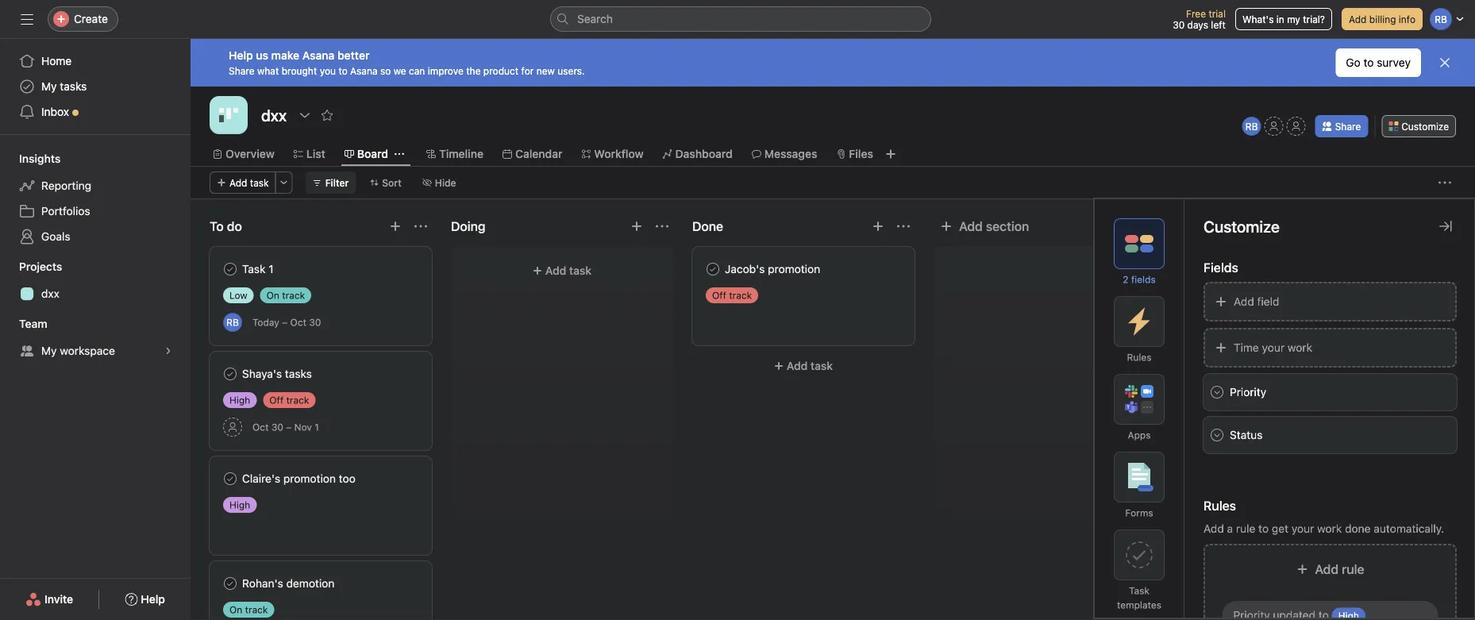 Task type: locate. For each thing, give the bounding box(es) containing it.
see details, my workspace image
[[164, 346, 173, 356]]

help
[[229, 49, 253, 62], [141, 593, 165, 606]]

today – oct 30
[[253, 317, 321, 328]]

more actions image
[[1439, 176, 1452, 189]]

customize up more actions image
[[1402, 121, 1449, 132]]

0 horizontal spatial 30
[[271, 422, 283, 433]]

add rule
[[1316, 562, 1365, 577]]

0 horizontal spatial on
[[230, 604, 242, 616]]

team
[[19, 317, 47, 330]]

promotion right jacob's
[[768, 262, 821, 276]]

1 more section actions image from the left
[[656, 220, 669, 233]]

my down team
[[41, 344, 57, 357]]

projects element
[[0, 253, 191, 310]]

0 vertical spatial rb button
[[1243, 117, 1262, 136]]

rules
[[1127, 352, 1152, 363], [1204, 498, 1237, 513]]

tasks inside my tasks link
[[60, 80, 87, 93]]

0 horizontal spatial rb button
[[223, 313, 242, 332]]

None text field
[[257, 101, 291, 129]]

brought
[[282, 65, 317, 76]]

completed image for rohan's demotion
[[221, 574, 240, 593]]

1 horizontal spatial completed checkbox
[[704, 260, 723, 279]]

work left done
[[1318, 522, 1342, 535]]

– right today
[[282, 317, 288, 328]]

1 vertical spatial rules
[[1204, 498, 1237, 513]]

2 vertical spatial add task button
[[693, 352, 915, 380]]

2 horizontal spatial to
[[1364, 56, 1374, 69]]

0 horizontal spatial share
[[229, 65, 255, 76]]

more actions image
[[279, 178, 289, 187]]

on up today
[[267, 290, 280, 301]]

1 vertical spatial high
[[230, 500, 250, 511]]

survey
[[1377, 56, 1411, 69]]

track
[[282, 290, 305, 301], [729, 290, 752, 301], [286, 395, 309, 406], [245, 604, 268, 616]]

dxx link
[[10, 281, 181, 307]]

0 horizontal spatial off
[[269, 395, 284, 406]]

your right time in the bottom right of the page
[[1262, 341, 1285, 354]]

Completed checkbox
[[221, 365, 240, 384], [221, 469, 240, 488], [221, 574, 240, 593]]

search list box
[[550, 6, 932, 32]]

1 completed checkbox from the left
[[221, 260, 240, 279]]

tasks down home
[[60, 80, 87, 93]]

tasks for my tasks
[[60, 80, 87, 93]]

0 vertical spatial add task button
[[210, 172, 276, 194]]

what
[[257, 65, 279, 76]]

customize inside dropdown button
[[1402, 121, 1449, 132]]

promotion left "too"
[[283, 472, 336, 485]]

on track up today – oct 30
[[267, 290, 305, 301]]

on track down 'rohan's'
[[230, 604, 268, 616]]

shaya's tasks
[[242, 367, 312, 380]]

30 right today
[[309, 317, 321, 328]]

completed image left claire's
[[221, 469, 240, 488]]

0 horizontal spatial work
[[1288, 341, 1313, 354]]

home
[[41, 54, 72, 68]]

goals link
[[10, 224, 181, 249]]

1 horizontal spatial customize
[[1402, 121, 1449, 132]]

on
[[267, 290, 280, 301], [230, 604, 242, 616]]

dashboard
[[676, 147, 733, 160]]

off down "shaya's tasks"
[[269, 395, 284, 406]]

close details image
[[1440, 220, 1453, 233]]

0 vertical spatial customize
[[1402, 121, 1449, 132]]

1 vertical spatial oct
[[253, 422, 269, 433]]

1 vertical spatial off track
[[269, 395, 309, 406]]

completed image up "low"
[[221, 260, 240, 279]]

help button
[[115, 585, 175, 614]]

track for rohan's demotion
[[245, 604, 268, 616]]

1 horizontal spatial 30
[[309, 317, 321, 328]]

on track for low
[[267, 290, 305, 301]]

fields
[[1204, 260, 1239, 275]]

0 vertical spatial on
[[267, 290, 280, 301]]

1 horizontal spatial off track
[[712, 290, 752, 301]]

1 vertical spatial tasks
[[285, 367, 312, 380]]

Completed checkbox
[[221, 260, 240, 279], [704, 260, 723, 279]]

1 horizontal spatial tasks
[[285, 367, 312, 380]]

rule inside button
[[1342, 562, 1365, 577]]

0 vertical spatial share
[[229, 65, 255, 76]]

add field
[[1234, 295, 1280, 308]]

0 horizontal spatial rule
[[1237, 522, 1256, 535]]

dxx
[[41, 287, 59, 300]]

1 vertical spatial customize
[[1204, 217, 1280, 235]]

my up inbox
[[41, 80, 57, 93]]

0 horizontal spatial to
[[339, 65, 348, 76]]

your
[[1262, 341, 1285, 354], [1292, 522, 1315, 535]]

board link
[[345, 145, 388, 163]]

track for jacob's promotion
[[729, 290, 752, 301]]

0 horizontal spatial task
[[250, 177, 269, 188]]

1 vertical spatial 30
[[309, 317, 321, 328]]

add task for the bottom add task button
[[787, 359, 833, 372]]

– left nov
[[286, 422, 292, 433]]

off track up oct 30 – nov 1
[[269, 395, 309, 406]]

off
[[712, 290, 727, 301], [269, 395, 284, 406]]

30 left days
[[1173, 19, 1185, 30]]

0 vertical spatial add task
[[230, 177, 269, 188]]

help inside help us make asana better share what brought you to asana so we can improve the product for new users.
[[229, 49, 253, 62]]

1 horizontal spatial promotion
[[768, 262, 821, 276]]

1 up today
[[269, 262, 274, 276]]

add task image for doing
[[631, 220, 643, 233]]

asana better
[[302, 49, 370, 62]]

what's
[[1243, 14, 1274, 25]]

share left what
[[229, 65, 255, 76]]

1 horizontal spatial task
[[569, 264, 592, 277]]

add task image left done on the left top of the page
[[631, 220, 643, 233]]

0 vertical spatial task
[[250, 177, 269, 188]]

rules up a
[[1204, 498, 1237, 513]]

0 vertical spatial rb
[[1246, 121, 1258, 132]]

0 vertical spatial my
[[41, 80, 57, 93]]

calendar link
[[503, 145, 563, 163]]

0 horizontal spatial off track
[[269, 395, 309, 406]]

add task image
[[631, 220, 643, 233], [872, 220, 885, 233]]

0 vertical spatial task
[[242, 262, 266, 276]]

1 horizontal spatial task
[[1129, 585, 1150, 596]]

off track for high
[[269, 395, 309, 406]]

rohan's
[[242, 577, 283, 590]]

off down jacob's
[[712, 290, 727, 301]]

1 horizontal spatial add task image
[[872, 220, 885, 233]]

2 horizontal spatial add task button
[[693, 352, 915, 380]]

0 vertical spatial high
[[230, 395, 250, 406]]

create button
[[48, 6, 118, 32]]

1 vertical spatial task
[[1129, 585, 1150, 596]]

2 completed checkbox from the top
[[221, 469, 240, 488]]

1 high from the top
[[230, 395, 250, 406]]

rules up apps in the right of the page
[[1127, 352, 1152, 363]]

team button
[[0, 316, 47, 332]]

jacob's promotion
[[725, 262, 821, 276]]

to inside button
[[1364, 56, 1374, 69]]

board image
[[219, 106, 238, 125]]

help inside help dropdown button
[[141, 593, 165, 606]]

1 add task image from the left
[[631, 220, 643, 233]]

1 horizontal spatial 1
[[315, 422, 319, 433]]

1 vertical spatial rb
[[226, 317, 239, 328]]

timeline link
[[426, 145, 484, 163]]

30 left nov
[[271, 422, 283, 433]]

completed image left jacob's
[[704, 260, 723, 279]]

2 more section actions image from the left
[[897, 220, 910, 233]]

completed image for jacob's promotion
[[704, 260, 723, 279]]

1 vertical spatial your
[[1292, 522, 1315, 535]]

add task image down add tab image
[[872, 220, 885, 233]]

tasks right shaya's
[[285, 367, 312, 380]]

search
[[577, 12, 613, 25]]

task for the bottom add task button
[[811, 359, 833, 372]]

–
[[282, 317, 288, 328], [286, 422, 292, 433]]

insights element
[[0, 145, 191, 253]]

completed checkbox for claire's
[[221, 469, 240, 488]]

1 horizontal spatial add task
[[546, 264, 592, 277]]

share inside help us make asana better share what brought you to asana so we can improve the product for new users.
[[229, 65, 255, 76]]

0 horizontal spatial more section actions image
[[656, 220, 669, 233]]

2 vertical spatial 30
[[271, 422, 283, 433]]

my for my workspace
[[41, 344, 57, 357]]

0 vertical spatial your
[[1262, 341, 1285, 354]]

1 horizontal spatial off
[[712, 290, 727, 301]]

completed checkbox left shaya's
[[221, 365, 240, 384]]

2 horizontal spatial add task
[[787, 359, 833, 372]]

track up today – oct 30
[[282, 290, 305, 301]]

0 vertical spatial off
[[712, 290, 727, 301]]

1 horizontal spatial more section actions image
[[897, 220, 910, 233]]

0 vertical spatial completed checkbox
[[221, 365, 240, 384]]

task up templates
[[1129, 585, 1150, 596]]

1 horizontal spatial help
[[229, 49, 253, 62]]

oct left nov
[[253, 422, 269, 433]]

more section actions image
[[656, 220, 669, 233], [897, 220, 910, 233]]

on down 'rohan's'
[[230, 604, 242, 616]]

high down completed icon
[[230, 395, 250, 406]]

2 horizontal spatial task
[[811, 359, 833, 372]]

share down go
[[1336, 121, 1361, 132]]

off track down jacob's
[[712, 290, 752, 301]]

status
[[1230, 428, 1263, 442]]

2 vertical spatial task
[[811, 359, 833, 372]]

0 vertical spatial tasks
[[60, 80, 87, 93]]

work inside button
[[1288, 341, 1313, 354]]

done
[[1345, 522, 1371, 535]]

portfolios
[[41, 205, 90, 218]]

promotion
[[768, 262, 821, 276], [283, 472, 336, 485]]

to
[[1364, 56, 1374, 69], [339, 65, 348, 76], [1259, 522, 1269, 535]]

0 vertical spatial work
[[1288, 341, 1313, 354]]

high
[[230, 395, 250, 406], [230, 500, 250, 511]]

apps
[[1128, 430, 1151, 441]]

a
[[1228, 522, 1234, 535]]

task for task templates
[[1129, 585, 1150, 596]]

0 horizontal spatial 1
[[269, 262, 274, 276]]

my inside global 'element'
[[41, 80, 57, 93]]

0 horizontal spatial rules
[[1127, 352, 1152, 363]]

0 vertical spatial help
[[229, 49, 253, 62]]

insights
[[19, 152, 61, 165]]

in
[[1277, 14, 1285, 25]]

promotion for jacob's
[[768, 262, 821, 276]]

2 horizontal spatial 30
[[1173, 19, 1185, 30]]

trial?
[[1304, 14, 1326, 25]]

0 horizontal spatial rb
[[226, 317, 239, 328]]

more section actions image
[[415, 220, 427, 233]]

oct right today
[[290, 317, 307, 328]]

workflow link
[[582, 145, 644, 163]]

to right you
[[339, 65, 348, 76]]

completed image
[[221, 260, 240, 279], [704, 260, 723, 279], [221, 469, 240, 488], [221, 574, 240, 593]]

track down jacob's
[[729, 290, 752, 301]]

rule right a
[[1237, 522, 1256, 535]]

work right time in the bottom right of the page
[[1288, 341, 1313, 354]]

my workspace
[[41, 344, 115, 357]]

1 vertical spatial completed checkbox
[[221, 469, 240, 488]]

1
[[269, 262, 274, 276], [315, 422, 319, 433]]

messages link
[[752, 145, 818, 163]]

1 my from the top
[[41, 80, 57, 93]]

1 vertical spatial rb button
[[223, 313, 242, 332]]

0 horizontal spatial add task
[[230, 177, 269, 188]]

0 horizontal spatial your
[[1262, 341, 1285, 354]]

2 completed checkbox from the left
[[704, 260, 723, 279]]

0 horizontal spatial oct
[[253, 422, 269, 433]]

free trial 30 days left
[[1173, 8, 1226, 30]]

2 vertical spatial completed checkbox
[[221, 574, 240, 593]]

completed image left 'rohan's'
[[221, 574, 240, 593]]

add a rule to get your work done automatically.
[[1204, 522, 1445, 535]]

3 completed checkbox from the top
[[221, 574, 240, 593]]

completed checkbox for shaya's
[[221, 365, 240, 384]]

2 add task image from the left
[[872, 220, 885, 233]]

1 vertical spatial off
[[269, 395, 284, 406]]

1 vertical spatial on
[[230, 604, 242, 616]]

0 horizontal spatial add task button
[[210, 172, 276, 194]]

low
[[230, 290, 248, 301]]

task inside task templates
[[1129, 585, 1150, 596]]

0 horizontal spatial tasks
[[60, 80, 87, 93]]

to inside help us make asana better share what brought you to asana so we can improve the product for new users.
[[339, 65, 348, 76]]

rule down done
[[1342, 562, 1365, 577]]

1 right nov
[[315, 422, 319, 433]]

1 vertical spatial on track
[[230, 604, 268, 616]]

completed checkbox up "low"
[[221, 260, 240, 279]]

to right go
[[1364, 56, 1374, 69]]

0 horizontal spatial add task image
[[631, 220, 643, 233]]

task
[[242, 262, 266, 276], [1129, 585, 1150, 596]]

rule
[[1237, 522, 1256, 535], [1342, 562, 1365, 577]]

doing
[[451, 219, 486, 234]]

search button
[[550, 6, 932, 32]]

0 vertical spatial off track
[[712, 290, 752, 301]]

1 vertical spatial promotion
[[283, 472, 336, 485]]

task
[[250, 177, 269, 188], [569, 264, 592, 277], [811, 359, 833, 372]]

add task for middle add task button
[[546, 264, 592, 277]]

1 horizontal spatial rule
[[1342, 562, 1365, 577]]

to left get on the right of the page
[[1259, 522, 1269, 535]]

time
[[1234, 341, 1259, 354]]

left
[[1211, 19, 1226, 30]]

1 horizontal spatial rb
[[1246, 121, 1258, 132]]

on for low
[[267, 290, 280, 301]]

1 vertical spatial 1
[[315, 422, 319, 433]]

hide
[[435, 177, 456, 188]]

track up nov
[[286, 395, 309, 406]]

go to survey
[[1346, 56, 1411, 69]]

add to starred image
[[321, 109, 334, 122]]

so
[[380, 65, 391, 76]]

1 horizontal spatial your
[[1292, 522, 1315, 535]]

1 horizontal spatial work
[[1318, 522, 1342, 535]]

30
[[1173, 19, 1185, 30], [309, 317, 321, 328], [271, 422, 283, 433]]

0 horizontal spatial completed checkbox
[[221, 260, 240, 279]]

0 horizontal spatial task
[[242, 262, 266, 276]]

sort
[[382, 177, 402, 188]]

track for low
[[282, 290, 305, 301]]

1 horizontal spatial oct
[[290, 317, 307, 328]]

my inside 'teams' element
[[41, 344, 57, 357]]

what's in my trial?
[[1243, 14, 1326, 25]]

1 completed checkbox from the top
[[221, 365, 240, 384]]

your right get on the right of the page
[[1292, 522, 1315, 535]]

task up "low"
[[242, 262, 266, 276]]

completed checkbox left 'rohan's'
[[221, 574, 240, 593]]

completed checkbox left claire's
[[221, 469, 240, 488]]

1 vertical spatial task
[[569, 264, 592, 277]]

0 vertical spatial on track
[[267, 290, 305, 301]]

track for high
[[286, 395, 309, 406]]

high down claire's
[[230, 500, 250, 511]]

1 vertical spatial rule
[[1342, 562, 1365, 577]]

0 vertical spatial rule
[[1237, 522, 1256, 535]]

help for help us make asana better share what brought you to asana so we can improve the product for new users.
[[229, 49, 253, 62]]

my tasks
[[41, 80, 87, 93]]

customize up 'fields'
[[1204, 217, 1280, 235]]

0 vertical spatial rules
[[1127, 352, 1152, 363]]

completed checkbox left jacob's
[[704, 260, 723, 279]]

reporting link
[[10, 173, 181, 199]]

1 vertical spatial add task button
[[461, 257, 664, 285]]

0 vertical spatial 30
[[1173, 19, 1185, 30]]

1 vertical spatial share
[[1336, 121, 1361, 132]]

rohan's demotion
[[242, 577, 335, 590]]

1 horizontal spatial add task button
[[461, 257, 664, 285]]

more section actions image for done
[[897, 220, 910, 233]]

banner
[[191, 39, 1476, 87]]

2 my from the top
[[41, 344, 57, 357]]

track down 'rohan's'
[[245, 604, 268, 616]]



Task type: describe. For each thing, give the bounding box(es) containing it.
to do
[[210, 219, 242, 234]]

you
[[320, 65, 336, 76]]

home link
[[10, 48, 181, 74]]

time your work
[[1234, 341, 1313, 354]]

trial
[[1209, 8, 1226, 19]]

sort button
[[362, 172, 409, 194]]

done
[[693, 219, 724, 234]]

hide sidebar image
[[21, 13, 33, 25]]

shaya's
[[242, 367, 282, 380]]

forms
[[1126, 508, 1154, 519]]

task 1
[[242, 262, 274, 276]]

workspace
[[60, 344, 115, 357]]

the
[[466, 65, 481, 76]]

global element
[[0, 39, 191, 134]]

30 inside 'free trial 30 days left'
[[1173, 19, 1185, 30]]

1 horizontal spatial rb button
[[1243, 117, 1262, 136]]

free
[[1187, 8, 1206, 19]]

add section button
[[934, 212, 1036, 241]]

task for task 1
[[242, 262, 266, 276]]

add task image
[[389, 220, 402, 233]]

completed image for claire's promotion too
[[221, 469, 240, 488]]

product
[[484, 65, 519, 76]]

your inside time your work button
[[1262, 341, 1285, 354]]

projects
[[19, 260, 62, 273]]

2
[[1123, 274, 1129, 285]]

claire's
[[242, 472, 280, 485]]

today
[[253, 317, 279, 328]]

tasks for shaya's tasks
[[285, 367, 312, 380]]

rb for the bottommost rb button
[[226, 317, 239, 328]]

0 vertical spatial –
[[282, 317, 288, 328]]

info
[[1399, 14, 1416, 25]]

1 horizontal spatial to
[[1259, 522, 1269, 535]]

billing
[[1370, 14, 1397, 25]]

promotion for claire's
[[283, 472, 336, 485]]

add tab image
[[885, 148, 897, 160]]

improve
[[428, 65, 464, 76]]

dashboard link
[[663, 145, 733, 163]]

projects button
[[0, 259, 62, 275]]

dismiss image
[[1439, 56, 1452, 69]]

add task image for done
[[872, 220, 885, 233]]

rb for the rightmost rb button
[[1246, 121, 1258, 132]]

add field button
[[1204, 282, 1457, 322]]

2 fields
[[1123, 274, 1156, 285]]

1 vertical spatial –
[[286, 422, 292, 433]]

workflow
[[594, 147, 644, 160]]

0 vertical spatial 1
[[269, 262, 274, 276]]

on for rohan's demotion
[[230, 604, 242, 616]]

off for jacob's promotion
[[712, 290, 727, 301]]

board
[[357, 147, 388, 160]]

days
[[1188, 19, 1209, 30]]

1 horizontal spatial rules
[[1204, 498, 1237, 513]]

task for topmost add task button
[[250, 177, 269, 188]]

time your work button
[[1204, 328, 1457, 368]]

too
[[339, 472, 356, 485]]

automatically.
[[1374, 522, 1445, 535]]

teams element
[[0, 310, 191, 367]]

portfolios link
[[10, 199, 181, 224]]

field
[[1258, 295, 1280, 308]]

customize button
[[1382, 115, 1457, 137]]

on track for rohan's demotion
[[230, 604, 268, 616]]

for
[[521, 65, 534, 76]]

show options image
[[299, 109, 312, 122]]

invite
[[45, 593, 73, 606]]

my tasks link
[[10, 74, 181, 99]]

create
[[74, 12, 108, 25]]

filter
[[325, 177, 349, 188]]

priority
[[1230, 386, 1267, 399]]

templates
[[1117, 600, 1162, 611]]

task for middle add task button
[[569, 264, 592, 277]]

oct 30 – nov 1
[[253, 422, 319, 433]]

completed image
[[221, 365, 240, 384]]

overview
[[226, 147, 275, 160]]

help us make asana better share what brought you to asana so we can improve the product for new users.
[[229, 49, 585, 76]]

tab actions image
[[395, 149, 404, 159]]

what's in my trial? button
[[1236, 8, 1333, 30]]

2 high from the top
[[230, 500, 250, 511]]

share inside 'button'
[[1336, 121, 1361, 132]]

my workspace link
[[10, 338, 181, 364]]

users.
[[558, 65, 585, 76]]

timeline
[[439, 147, 484, 160]]

section
[[986, 219, 1030, 234]]

overview link
[[213, 145, 275, 163]]

calendar
[[515, 147, 563, 160]]

demotion
[[286, 577, 335, 590]]

add section
[[959, 219, 1030, 234]]

asana
[[350, 65, 378, 76]]

go to survey button
[[1336, 48, 1422, 77]]

banner containing help us make asana better
[[191, 39, 1476, 87]]

off for high
[[269, 395, 284, 406]]

completed checkbox for to do
[[221, 260, 240, 279]]

0 vertical spatial oct
[[290, 317, 307, 328]]

we
[[394, 65, 406, 76]]

task templates
[[1117, 585, 1162, 611]]

reporting
[[41, 179, 91, 192]]

us
[[256, 49, 268, 62]]

files
[[849, 147, 874, 160]]

new
[[537, 65, 555, 76]]

add task for topmost add task button
[[230, 177, 269, 188]]

jacob's
[[725, 262, 765, 276]]

help for help
[[141, 593, 165, 606]]

completed checkbox for rohan's
[[221, 574, 240, 593]]

list link
[[294, 145, 325, 163]]

list
[[306, 147, 325, 160]]

insights button
[[0, 151, 61, 167]]

off track for jacob's promotion
[[712, 290, 752, 301]]

completed checkbox for done
[[704, 260, 723, 279]]

messages
[[765, 147, 818, 160]]

go
[[1346, 56, 1361, 69]]

add inside button
[[1349, 14, 1367, 25]]

inbox link
[[10, 99, 181, 125]]

completed image for task 1
[[221, 260, 240, 279]]

more section actions image for doing
[[656, 220, 669, 233]]

make
[[271, 49, 300, 62]]

filter button
[[305, 172, 356, 194]]

my for my tasks
[[41, 80, 57, 93]]

1 vertical spatial work
[[1318, 522, 1342, 535]]

claire's promotion too
[[242, 472, 356, 485]]

0 horizontal spatial customize
[[1204, 217, 1280, 235]]



Task type: vqa. For each thing, say whether or not it's contained in the screenshot.
the "oct"
yes



